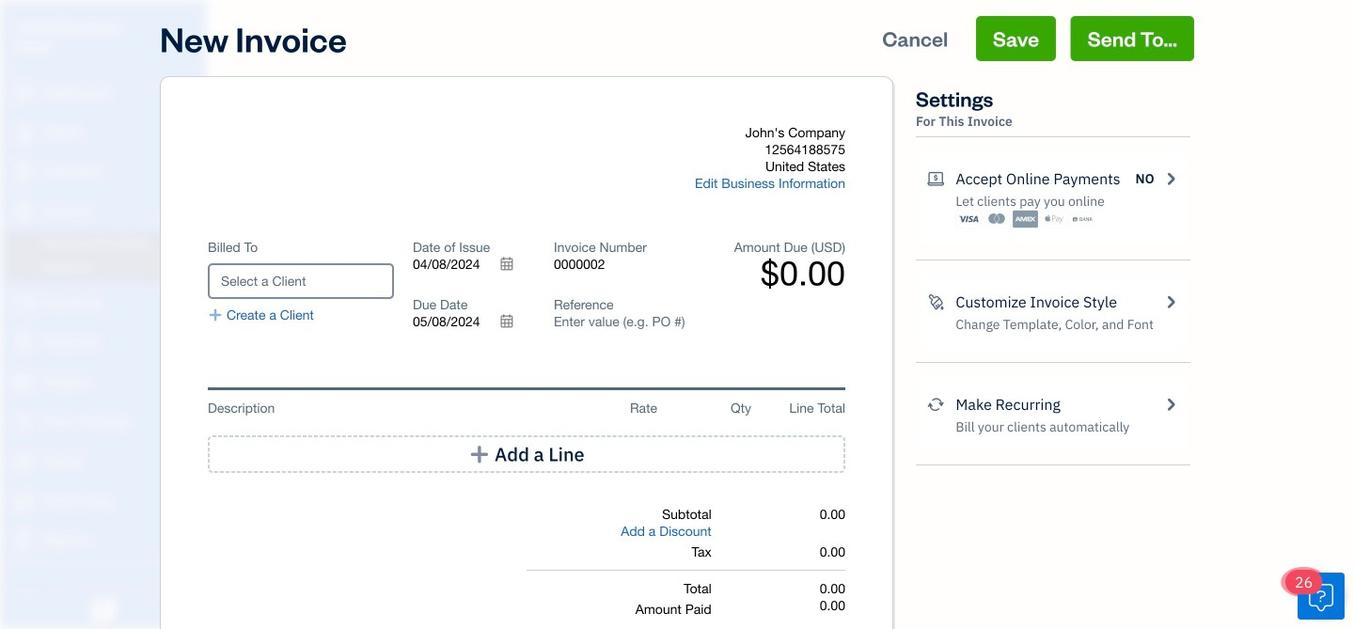 Task type: locate. For each thing, give the bounding box(es) containing it.
chevronright image
[[1162, 167, 1180, 190], [1162, 291, 1180, 313], [1162, 393, 1180, 416]]

visa image
[[956, 210, 982, 229]]

bank image
[[1070, 210, 1096, 229]]

2 vertical spatial chevronright image
[[1162, 393, 1180, 416]]

american express image
[[1013, 210, 1039, 229]]

Enter an Invoice # text field
[[554, 330, 606, 346]]

create a client image
[[208, 380, 223, 397]]

2 chevronright image from the top
[[1162, 291, 1180, 313]]

freshbooks image
[[88, 599, 119, 622]]

1 vertical spatial chevronright image
[[1162, 291, 1180, 313]]

estimate image
[[12, 163, 35, 182]]

1 chevronright image from the top
[[1162, 167, 1180, 190]]

0 vertical spatial chevronright image
[[1162, 167, 1180, 190]]

chart image
[[12, 492, 35, 511]]

onlinesales image
[[928, 167, 945, 190]]

report image
[[12, 532, 35, 550]]

main element
[[0, 0, 254, 629]]

3 chevronright image from the top
[[1162, 393, 1180, 416]]

Reference Number text field
[[554, 387, 687, 403]]



Task type: describe. For each thing, give the bounding box(es) containing it.
chevronright image for 'paintbrush' image
[[1162, 291, 1180, 313]]

paintbrush image
[[928, 291, 945, 313]]

apple pay image
[[1042, 210, 1067, 229]]

chevronright image for refresh image
[[1162, 393, 1180, 416]]

timer image
[[12, 413, 35, 432]]

mastercard image
[[985, 210, 1010, 229]]

expense image
[[12, 334, 35, 353]]

payment image
[[12, 294, 35, 313]]

project image
[[12, 373, 35, 392]]

refresh image
[[928, 393, 945, 416]]

invoice image
[[12, 202, 35, 221]]

dashboard image
[[12, 84, 35, 103]]

client image
[[12, 123, 35, 142]]

team image
[[12, 453, 35, 471]]



Task type: vqa. For each thing, say whether or not it's contained in the screenshot.
Expenses link
no



